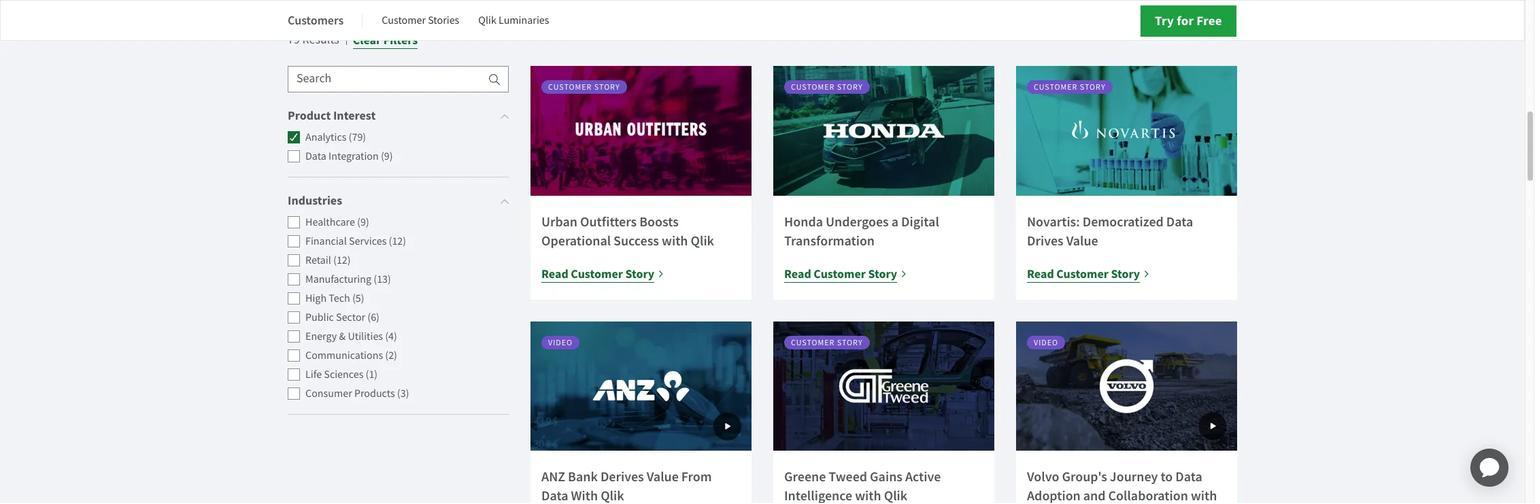 Task type: locate. For each thing, give the bounding box(es) containing it.
1 vertical spatial with
[[855, 487, 881, 503]]

1 video link from the left
[[531, 322, 752, 451]]

1 horizontal spatial video link
[[1016, 322, 1237, 451]]

tech
[[329, 292, 350, 306]]

(9) up services
[[357, 216, 369, 229]]

try for free
[[1155, 12, 1223, 29]]

2 horizontal spatial read
[[1027, 266, 1054, 282]]

success
[[614, 232, 659, 250]]

1 horizontal spatial value
[[1067, 232, 1099, 250]]

qlik
[[478, 14, 497, 27], [691, 232, 714, 250], [601, 487, 624, 503], [884, 487, 908, 503]]

adoption
[[1027, 487, 1081, 503]]

greene tweed gains active intelligence with qlik link
[[784, 468, 941, 503]]

anz
[[542, 468, 565, 486]]

2 read customer story from the left
[[784, 266, 898, 282]]

data down anz
[[542, 487, 568, 503]]

(13)
[[374, 273, 391, 287]]

urban outfitters boosts operational success with qlik
[[542, 213, 714, 250]]

product
[[288, 108, 331, 124]]

1 horizontal spatial read
[[784, 266, 811, 282]]

with inside urban outfitters boosts operational success with qlik
[[662, 232, 688, 250]]

a
[[892, 213, 899, 231]]

customer story link
[[531, 66, 752, 196], [774, 66, 995, 196], [1016, 66, 1237, 196], [774, 322, 995, 451]]

product interest
[[288, 108, 376, 124]]

novartis: democratized data drives value
[[1027, 213, 1194, 250]]

industries
[[288, 193, 342, 209]]

stories
[[428, 14, 459, 27]]

journey
[[1110, 468, 1158, 486]]

data right to on the bottom of page
[[1176, 468, 1203, 486]]

value inside novartis: democratized data drives value
[[1067, 232, 1099, 250]]

qlik luminaries
[[478, 14, 549, 27]]

video for anz
[[548, 337, 573, 348]]

&
[[339, 330, 346, 344]]

data down 'analytics'
[[305, 150, 326, 164]]

value
[[1067, 232, 1099, 250], [647, 468, 679, 486]]

read down transformation
[[784, 266, 811, 282]]

1 read customer story from the left
[[542, 266, 655, 282]]

value inside anz bank derives value from data with qlik
[[647, 468, 679, 486]]

group's
[[1062, 468, 1107, 486]]

qlik right the "success"
[[691, 232, 714, 250]]

clear filters
[[353, 32, 418, 49]]

(9) inside analytics (79) data integration (9)
[[381, 150, 393, 164]]

(9) inside healthcare (9) financial services (12) retail (12) manufacturing (13) high tech (5) public sector (6) energy & utilities (4) communications (2) life sciences (1) consumer products (3)
[[357, 216, 369, 229]]

luminaries
[[499, 14, 549, 27]]

customerstory novartis image
[[1016, 66, 1237, 196]]

2 horizontal spatial read customer story link
[[1027, 265, 1151, 284]]

(79)
[[349, 131, 366, 144]]

read down drives
[[1027, 266, 1054, 282]]

3 read from the left
[[1027, 266, 1054, 282]]

communications
[[305, 349, 383, 363]]

read customer story link
[[542, 265, 665, 284], [784, 265, 908, 284], [1027, 265, 1151, 284]]

derives
[[601, 468, 644, 486]]

application
[[1455, 433, 1525, 503]]

healthcare
[[305, 216, 355, 229]]

1 horizontal spatial (9)
[[381, 150, 393, 164]]

gains
[[870, 468, 903, 486]]

0 horizontal spatial video link
[[531, 322, 752, 451]]

0 horizontal spatial with
[[662, 232, 688, 250]]

bank
[[568, 468, 598, 486]]

qlik inside customers menu bar
[[478, 14, 497, 27]]

0 horizontal spatial video
[[548, 337, 573, 348]]

integration
[[329, 150, 379, 164]]

1 video from the left
[[548, 337, 573, 348]]

story
[[594, 82, 620, 93], [837, 82, 863, 93], [1080, 82, 1106, 93], [626, 266, 655, 282], [868, 266, 898, 282], [1111, 266, 1140, 282], [837, 337, 863, 348]]

volvo group's journey to data adoption and collaboration wit
[[1027, 468, 1217, 503]]

2 video from the left
[[1034, 337, 1059, 348]]

79
[[288, 32, 300, 48]]

data
[[305, 150, 326, 164], [1167, 213, 1194, 231], [1176, 468, 1203, 486], [542, 487, 568, 503]]

read customer story link down operational
[[542, 265, 665, 284]]

2 read customer story link from the left
[[784, 265, 908, 284]]

consumer
[[305, 387, 352, 401]]

data right democratized
[[1167, 213, 1194, 231]]

qlik inside greene tweed gains active intelligence with qlik
[[884, 487, 908, 503]]

video link for derives
[[531, 322, 752, 451]]

try
[[1155, 12, 1174, 29]]

customer inside menu bar
[[382, 14, 426, 27]]

1 horizontal spatial read customer story link
[[784, 265, 908, 284]]

read customer story down transformation
[[784, 266, 898, 282]]

read customer story for transformation
[[784, 266, 898, 282]]

customer story for novartis:
[[1034, 82, 1106, 93]]

financial
[[305, 235, 347, 249]]

data inside anz bank derives value from data with qlik
[[542, 487, 568, 503]]

customer story link for undergoes
[[774, 66, 995, 196]]

active
[[905, 468, 941, 486]]

life
[[305, 368, 322, 382]]

with
[[571, 487, 598, 503]]

1 vertical spatial (12)
[[333, 254, 351, 268]]

1 read from the left
[[542, 266, 569, 282]]

read customer story
[[542, 266, 655, 282], [784, 266, 898, 282], [1027, 266, 1140, 282]]

customers
[[288, 12, 344, 28]]

3 read customer story from the left
[[1027, 266, 1140, 282]]

read customer story for success
[[542, 266, 655, 282]]

read customer story link down novartis: democratized data drives value
[[1027, 265, 1151, 284]]

0 vertical spatial (9)
[[381, 150, 393, 164]]

digital
[[901, 213, 939, 231]]

read customer story down operational
[[542, 266, 655, 282]]

with down gains
[[855, 487, 881, 503]]

customer story
[[548, 82, 620, 93], [791, 82, 863, 93], [1034, 82, 1106, 93], [791, 337, 863, 348]]

customer
[[382, 14, 426, 27], [548, 82, 592, 93], [791, 82, 835, 93], [1034, 82, 1078, 93], [571, 266, 623, 282], [814, 266, 866, 282], [1057, 266, 1109, 282], [791, 337, 835, 348]]

1 horizontal spatial read customer story
[[784, 266, 898, 282]]

anz bank derives value from data with qlik
[[542, 468, 712, 503]]

0 horizontal spatial read customer story link
[[542, 265, 665, 284]]

3 read customer story link from the left
[[1027, 265, 1151, 284]]

0 horizontal spatial (9)
[[357, 216, 369, 229]]

1 horizontal spatial with
[[855, 487, 881, 503]]

0 horizontal spatial value
[[647, 468, 679, 486]]

video
[[548, 337, 573, 348], [1034, 337, 1059, 348]]

read
[[542, 266, 569, 282], [784, 266, 811, 282], [1027, 266, 1054, 282]]

(12) right services
[[389, 235, 406, 249]]

(12)
[[389, 235, 406, 249], [333, 254, 351, 268]]

data inside novartis: democratized data drives value
[[1167, 213, 1194, 231]]

2 video link from the left
[[1016, 322, 1237, 451]]

value left from
[[647, 468, 679, 486]]

clear filters link
[[353, 31, 418, 50]]

with inside greene tweed gains active intelligence with qlik
[[855, 487, 881, 503]]

(3)
[[397, 387, 409, 401]]

read customer story link for value
[[1027, 265, 1151, 284]]

0 horizontal spatial read customer story
[[542, 266, 655, 282]]

(9)
[[381, 150, 393, 164], [357, 216, 369, 229]]

(12) up manufacturing in the left of the page
[[333, 254, 351, 268]]

0 vertical spatial value
[[1067, 232, 1099, 250]]

1 read customer story link from the left
[[542, 265, 665, 284]]

0 vertical spatial (12)
[[389, 235, 406, 249]]

0 vertical spatial with
[[662, 232, 688, 250]]

1 horizontal spatial video
[[1034, 337, 1059, 348]]

with down boosts
[[662, 232, 688, 250]]

qlik left luminaries
[[478, 14, 497, 27]]

video link
[[531, 322, 752, 451], [1016, 322, 1237, 451]]

2 read from the left
[[784, 266, 811, 282]]

1 horizontal spatial (12)
[[389, 235, 406, 249]]

honda
[[784, 213, 823, 231]]

healthcare (9) financial services (12) retail (12) manufacturing (13) high tech (5) public sector (6) energy & utilities (4) communications (2) life sciences (1) consumer products (3)
[[305, 216, 409, 401]]

value down novartis:
[[1067, 232, 1099, 250]]

(9) right the integration
[[381, 150, 393, 164]]

with
[[662, 232, 688, 250], [855, 487, 881, 503]]

qlik down derives
[[601, 487, 624, 503]]

for
[[1177, 12, 1194, 29]]

read for honda undergoes a digital transformation
[[784, 266, 811, 282]]

qlik inside urban outfitters boosts operational success with qlik
[[691, 232, 714, 250]]

1 vertical spatial value
[[647, 468, 679, 486]]

data inside volvo group's journey to data adoption and collaboration wit
[[1176, 468, 1203, 486]]

qlik down gains
[[884, 487, 908, 503]]

undergoes
[[826, 213, 889, 231]]

1 vertical spatial (9)
[[357, 216, 369, 229]]

0 horizontal spatial read
[[542, 266, 569, 282]]

customer stories
[[382, 14, 459, 27]]

read customer story down novartis: democratized data drives value
[[1027, 266, 1140, 282]]

2 horizontal spatial read customer story
[[1027, 266, 1140, 282]]

read down operational
[[542, 266, 569, 282]]

read customer story link down transformation
[[784, 265, 908, 284]]



Task type: vqa. For each thing, say whether or not it's contained in the screenshot.


Task type: describe. For each thing, give the bounding box(es) containing it.
greene
[[784, 468, 826, 486]]

read customer story link for success
[[542, 265, 665, 284]]

novartis:
[[1027, 213, 1080, 231]]

drives
[[1027, 232, 1064, 250]]

data inside analytics (79) data integration (9)
[[305, 150, 326, 164]]

urban outfitters boosts operational success with qlik link
[[542, 213, 714, 250]]

manufacturing
[[305, 273, 372, 287]]

honda undergoes a digital transformation
[[784, 213, 939, 250]]

customer story link for outfitters
[[531, 66, 752, 196]]

volvo
[[1027, 468, 1060, 486]]

interest
[[333, 108, 376, 124]]

honda undergoes a digital transformation link
[[784, 213, 939, 250]]

(2)
[[385, 349, 397, 363]]

with for gains
[[855, 487, 881, 503]]

greene tweed gains active intelligence with qlik
[[784, 468, 941, 503]]

transformation
[[784, 232, 875, 250]]

(4)
[[385, 330, 397, 344]]

(6)
[[368, 311, 380, 325]]

analytics (79) data integration (9)
[[305, 131, 393, 164]]

to
[[1161, 468, 1173, 486]]

customers menu bar
[[288, 4, 568, 37]]

video link for journey
[[1016, 322, 1237, 451]]

and
[[1084, 487, 1106, 503]]

free
[[1197, 12, 1223, 29]]

sector
[[336, 311, 365, 325]]

try for free link
[[1141, 5, 1237, 37]]

services
[[349, 235, 387, 249]]

boosts
[[640, 213, 679, 231]]

energy
[[305, 330, 337, 344]]

read customer story for value
[[1027, 266, 1140, 282]]

democratized
[[1083, 213, 1164, 231]]

sciences
[[324, 368, 364, 382]]

with for boosts
[[662, 232, 688, 250]]

customer story link for democratized
[[1016, 66, 1237, 196]]

read customer story link for transformation
[[784, 265, 908, 284]]

qlik inside anz bank derives value from data with qlik
[[601, 487, 624, 503]]

urban
[[542, 213, 578, 231]]

(1)
[[366, 368, 378, 382]]

0 horizontal spatial (12)
[[333, 254, 351, 268]]

analytics
[[305, 131, 347, 144]]

industries button
[[288, 191, 509, 210]]

(5)
[[352, 292, 364, 306]]

customer stories link
[[382, 4, 459, 37]]

qlik luminaries link
[[478, 4, 549, 37]]

from
[[682, 468, 712, 486]]

product interest button
[[288, 106, 509, 125]]

utilities
[[348, 330, 383, 344]]

customer story for urban
[[548, 82, 620, 93]]

clear
[[353, 32, 381, 49]]

collaboration
[[1109, 487, 1188, 503]]

public
[[305, 311, 334, 325]]

volvo group's journey to data adoption and collaboration wit link
[[1027, 468, 1217, 503]]

intelligence
[[784, 487, 853, 503]]

customer story for honda
[[791, 82, 863, 93]]

video for volvo
[[1034, 337, 1059, 348]]

retail
[[305, 254, 331, 268]]

products
[[354, 387, 395, 401]]

read for urban outfitters boosts operational success with qlik
[[542, 266, 569, 282]]

outfitters
[[580, 213, 637, 231]]

honda image
[[774, 66, 995, 196]]

anz bank derives value from data with qlik link
[[542, 468, 712, 503]]

tweed
[[829, 468, 867, 486]]

read for novartis: democratized data drives value
[[1027, 266, 1054, 282]]

novartis: democratized data drives value link
[[1027, 213, 1194, 250]]

results
[[302, 32, 339, 48]]

operational
[[542, 232, 611, 250]]

filters
[[384, 32, 418, 49]]

79 results
[[288, 32, 339, 48]]

high
[[305, 292, 327, 306]]



